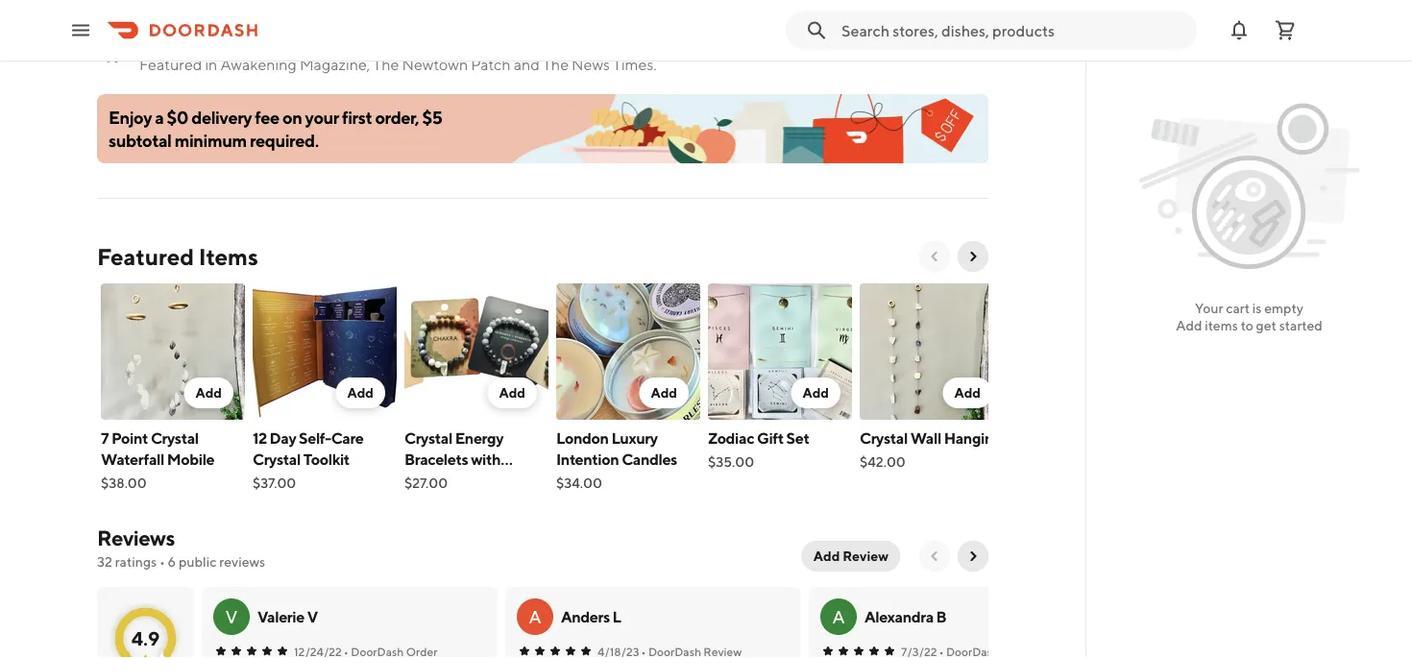 Task type: vqa. For each thing, say whether or not it's contained in the screenshot.


Task type: locate. For each thing, give the bounding box(es) containing it.
0 horizontal spatial a
[[529, 606, 541, 627]]

crystal inside "crystal wall hanging $42.00"
[[860, 429, 908, 447]]

add
[[1176, 318, 1202, 333], [195, 385, 222, 401], [347, 385, 374, 401], [499, 385, 526, 401], [651, 385, 677, 401], [803, 385, 829, 401], [954, 385, 981, 401], [814, 548, 840, 564]]

2 a from the left
[[832, 606, 845, 627]]

add down your
[[1176, 318, 1202, 333]]

and
[[514, 55, 540, 74]]

newtown
[[402, 55, 468, 74]]

add up set
[[803, 385, 829, 401]]

add button up set
[[791, 378, 841, 408]]

1 horizontal spatial v
[[307, 608, 318, 626]]

0 horizontal spatial the
[[139, 32, 168, 52]]

bracelets
[[404, 450, 468, 468]]

add button up care
[[336, 378, 385, 408]]

4.9
[[131, 627, 160, 650]]

crystal inside 7 point crystal waterfall mobile $38.00
[[151, 429, 199, 447]]

add up energy
[[499, 385, 526, 401]]

day
[[270, 429, 296, 447]]

add up mobile
[[195, 385, 222, 401]]

crystal inside 12 day self-care crystal toolkit $37.00
[[253, 450, 301, 468]]

v
[[225, 606, 238, 627], [307, 608, 318, 626]]

get
[[1256, 318, 1277, 333]]

1 a from the left
[[529, 606, 541, 627]]

a for anders l
[[529, 606, 541, 627]]

luxury
[[611, 429, 658, 447]]

crystal wall hanging $42.00
[[860, 429, 1002, 470]]

$38.00
[[101, 475, 147, 491]]

crystal up bracelets
[[404, 429, 452, 447]]

add for zodiac gift set
[[803, 385, 829, 401]]

the right and
[[543, 55, 569, 74]]

previous image
[[927, 549, 943, 564]]

crystal down day
[[253, 450, 301, 468]]

$35.00
[[708, 454, 754, 470]]

12
[[253, 429, 267, 447]]

featured items
[[97, 243, 258, 270]]

add button up luxury
[[639, 378, 689, 408]]

add up luxury
[[651, 385, 677, 401]]

add button for london luxury intention candles
[[639, 378, 689, 408]]

6
[[168, 554, 176, 570]]

reviews link
[[97, 526, 175, 551]]

self-
[[299, 429, 331, 447]]

subtotal
[[109, 130, 171, 150]]

point
[[111, 429, 148, 447]]

minimum
[[175, 130, 247, 150]]

wall
[[911, 429, 941, 447]]

crystal energy bracelets with quartz image
[[404, 283, 549, 420]]

items
[[1205, 318, 1238, 333]]

a for alexandra b
[[832, 606, 845, 627]]

anders
[[561, 608, 610, 626]]

add button for crystal energy bracelets with quartz
[[488, 378, 537, 408]]

magazine,
[[300, 55, 370, 74]]

gift
[[757, 429, 784, 447]]

Store search: begin typing to search for stores available on DoorDash text field
[[842, 20, 1186, 41]]

crystal inside crystal energy bracelets with quartz
[[404, 429, 452, 447]]

london
[[556, 429, 609, 447]]

valerie v
[[257, 608, 318, 626]]

add button up mobile
[[184, 378, 233, 408]]

the left "good in the left of the page
[[139, 32, 168, 52]]

enjoy a $0 delivery fee on your first order, $5 subtotal minimum required.
[[109, 107, 442, 150]]

1 horizontal spatial a
[[832, 606, 845, 627]]

times.
[[613, 55, 657, 74]]

add button up hanging
[[943, 378, 993, 408]]

1 add button from the left
[[184, 378, 233, 408]]

add button for 12 day self-care crystal toolkit
[[336, 378, 385, 408]]

first
[[342, 107, 372, 127]]

add left review
[[814, 548, 840, 564]]

alexandra
[[865, 608, 934, 626]]

the
[[139, 32, 168, 52], [373, 55, 399, 74], [543, 55, 569, 74]]

1 vertical spatial featured
[[97, 243, 194, 270]]

london luxury intention candles $34.00
[[556, 429, 677, 491]]

the "good vibes" experience featured in awakening magazine, the newtown patch and the news times.
[[139, 32, 657, 74]]

featured left items
[[97, 243, 194, 270]]

featured inside the "good vibes" experience featured in awakening magazine, the newtown patch and the news times.
[[139, 55, 202, 74]]

3 add button from the left
[[488, 378, 537, 408]]

your
[[1195, 300, 1223, 316]]

valerie
[[257, 608, 304, 626]]

crystal up $42.00
[[860, 429, 908, 447]]

zodiac gift set $35.00
[[708, 429, 809, 470]]

hanging
[[944, 429, 1002, 447]]

crystal
[[151, 429, 199, 447], [404, 429, 452, 447], [860, 429, 908, 447], [253, 450, 301, 468]]

started
[[1279, 318, 1323, 333]]

awakening
[[220, 55, 297, 74]]

add for london luxury intention candles
[[651, 385, 677, 401]]

a left alexandra
[[832, 606, 845, 627]]

featured inside featured items heading
[[97, 243, 194, 270]]

add up hanging
[[954, 385, 981, 401]]

ratings
[[115, 554, 157, 570]]

reviews 32 ratings • 6 public reviews
[[97, 526, 265, 570]]

the left newtown
[[373, 55, 399, 74]]

$0
[[167, 107, 188, 127]]

7
[[101, 429, 109, 447]]

featured
[[139, 55, 202, 74], [97, 243, 194, 270]]

your
[[305, 107, 339, 127]]

enjoy
[[109, 107, 152, 127]]

4 add button from the left
[[639, 378, 689, 408]]

next image
[[966, 549, 981, 564]]

quartz
[[404, 471, 452, 490]]

a
[[529, 606, 541, 627], [832, 606, 845, 627]]

zodiac gift set image
[[708, 283, 852, 420]]

v right valerie
[[307, 608, 318, 626]]

6 add button from the left
[[943, 378, 993, 408]]

add button
[[184, 378, 233, 408], [336, 378, 385, 408], [488, 378, 537, 408], [639, 378, 689, 408], [791, 378, 841, 408], [943, 378, 993, 408]]

notification bell image
[[1228, 19, 1251, 42]]

v left valerie
[[225, 606, 238, 627]]

add button up energy
[[488, 378, 537, 408]]

anders l
[[561, 608, 621, 626]]

crystal up mobile
[[151, 429, 199, 447]]

energy
[[455, 429, 504, 447]]

featured down "good in the left of the page
[[139, 55, 202, 74]]

empty
[[1265, 300, 1304, 316]]

7 point crystal waterfall mobile $38.00
[[101, 429, 214, 491]]

your cart is empty add items to get started
[[1176, 300, 1323, 333]]

2 add button from the left
[[336, 378, 385, 408]]

a left anders
[[529, 606, 541, 627]]

add up care
[[347, 385, 374, 401]]

zodiac
[[708, 429, 754, 447]]

0 vertical spatial featured
[[139, 55, 202, 74]]

add for crystal energy bracelets with quartz
[[499, 385, 526, 401]]

with
[[471, 450, 501, 468]]

$42.00
[[860, 454, 906, 470]]

0 items, open order cart image
[[1274, 19, 1297, 42]]

5 add button from the left
[[791, 378, 841, 408]]



Task type: describe. For each thing, give the bounding box(es) containing it.
$27.00
[[404, 475, 448, 491]]

add inside button
[[814, 548, 840, 564]]

crystal wall hanging image
[[860, 283, 1004, 420]]

crystal energy bracelets with quartz
[[404, 429, 504, 490]]

vibes"
[[225, 32, 276, 52]]

public
[[179, 554, 217, 570]]

to
[[1241, 318, 1254, 333]]

add for 7 point crystal waterfall mobile
[[195, 385, 222, 401]]

on
[[283, 107, 302, 127]]

2 horizontal spatial the
[[543, 55, 569, 74]]

delivery
[[191, 107, 252, 127]]

add for crystal wall hanging
[[954, 385, 981, 401]]

intention
[[556, 450, 619, 468]]

candles
[[622, 450, 677, 468]]

12 day self-care crystal toolkit image
[[253, 283, 397, 420]]

reviews
[[219, 554, 265, 570]]

experience
[[279, 32, 365, 52]]

l
[[613, 608, 621, 626]]

0 horizontal spatial v
[[225, 606, 238, 627]]

7 point crystal waterfall mobile image
[[101, 283, 245, 420]]

add inside your cart is empty add items to get started
[[1176, 318, 1202, 333]]

next button of carousel image
[[966, 249, 981, 264]]

32
[[97, 554, 112, 570]]

add review
[[814, 548, 889, 564]]

toolkit
[[303, 450, 350, 468]]

patch
[[471, 55, 511, 74]]

add button for zodiac gift set
[[791, 378, 841, 408]]

london luxury intention candles image
[[556, 283, 700, 420]]

add button for crystal wall hanging
[[943, 378, 993, 408]]

cart
[[1226, 300, 1250, 316]]

required.
[[250, 130, 319, 150]]

featured items heading
[[97, 241, 258, 272]]

"good
[[171, 32, 222, 52]]

care
[[331, 429, 364, 447]]

12 day self-care crystal toolkit $37.00
[[253, 429, 364, 491]]

$34.00
[[556, 475, 602, 491]]

1 horizontal spatial the
[[373, 55, 399, 74]]

$37.00
[[253, 475, 296, 491]]

alexandra b
[[865, 608, 947, 626]]

open menu image
[[69, 19, 92, 42]]

is
[[1253, 300, 1262, 316]]

add button for 7 point crystal waterfall mobile
[[184, 378, 233, 408]]

reviews
[[97, 526, 175, 551]]

$5
[[422, 107, 442, 127]]

fee
[[255, 107, 279, 127]]

order,
[[375, 107, 419, 127]]

waterfall
[[101, 450, 164, 468]]

items
[[199, 243, 258, 270]]

b
[[936, 608, 947, 626]]

set
[[786, 429, 809, 447]]

news
[[572, 55, 610, 74]]

a
[[155, 107, 164, 127]]

•
[[159, 554, 165, 570]]

previous button of carousel image
[[927, 249, 943, 264]]

add for 12 day self-care crystal toolkit
[[347, 385, 374, 401]]

add review button
[[802, 541, 900, 572]]

mobile
[[167, 450, 214, 468]]

review
[[843, 548, 889, 564]]

in
[[205, 55, 217, 74]]



